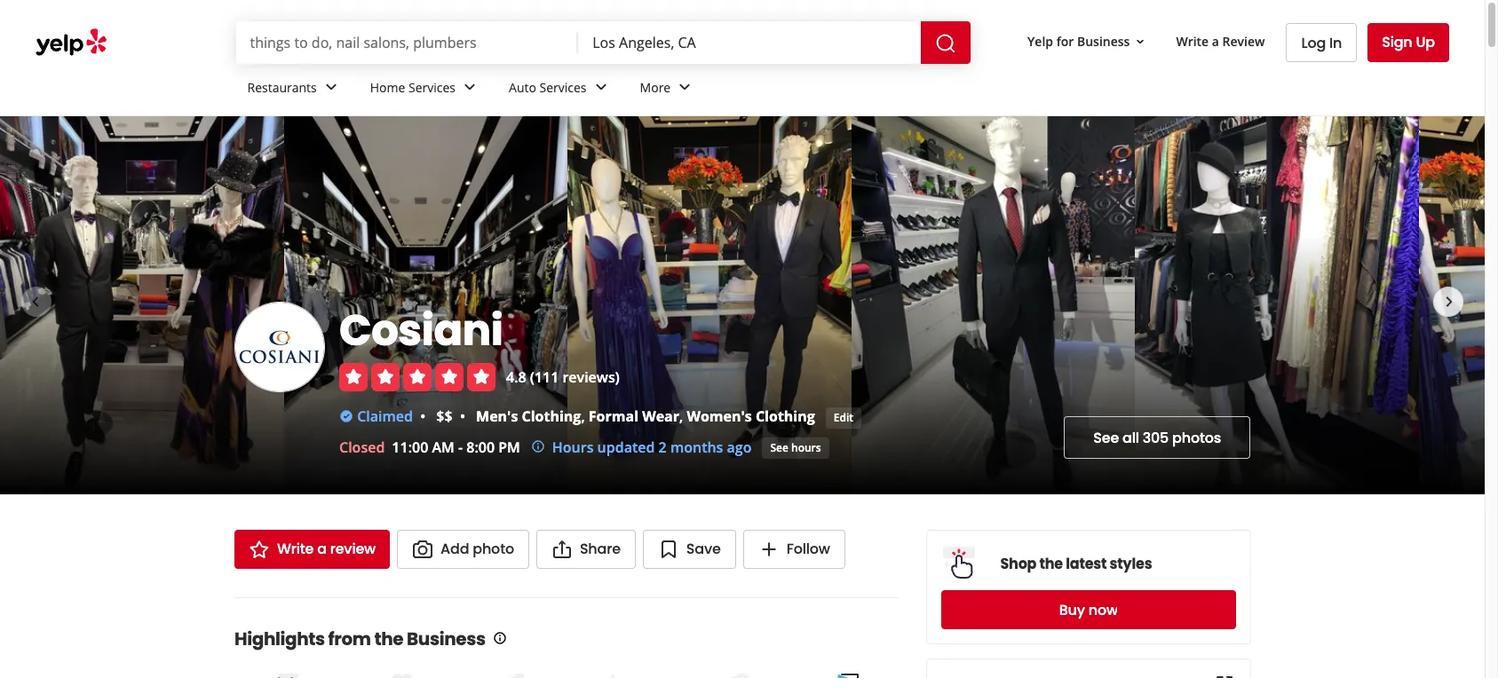 Task type: describe. For each thing, give the bounding box(es) containing it.
Find text field
[[250, 33, 564, 52]]

more
[[640, 79, 671, 96]]

hours updated 2 months ago
[[552, 438, 752, 458]]

2 , from the left
[[680, 407, 683, 426]]

buy
[[1059, 600, 1085, 621]]

follow button
[[743, 530, 845, 569]]

now
[[1088, 600, 1118, 621]]

review
[[330, 539, 376, 560]]

save
[[687, 539, 721, 560]]

men's clothing , formal wear , women's clothing
[[476, 407, 815, 426]]

review
[[1223, 33, 1265, 49]]

hours
[[792, 440, 821, 455]]

see hours
[[771, 440, 821, 455]]

share button
[[536, 530, 636, 569]]

none field find
[[250, 33, 564, 52]]

sign up link
[[1368, 23, 1450, 62]]

a for review
[[1212, 33, 1220, 49]]

months
[[671, 438, 723, 458]]

-
[[458, 438, 463, 458]]

Near text field
[[593, 33, 907, 52]]

more link
[[626, 64, 710, 115]]

none field 'near'
[[593, 33, 907, 52]]

0 vertical spatial the
[[1039, 554, 1063, 574]]

8:00
[[467, 438, 495, 458]]

4.8 (111 reviews)
[[506, 367, 620, 387]]

styles
[[1110, 554, 1152, 574]]

highlights
[[235, 627, 325, 652]]

sign
[[1382, 32, 1413, 52]]

1 clothing from the left
[[522, 407, 581, 426]]

1 photo of cosiani - glendale, ca, us. image from the left
[[0, 116, 284, 495]]

photo of cosiani - glendale, ca, us. your one stop shop boutique. image
[[284, 116, 568, 495]]

cosiani
[[339, 301, 503, 360]]

4 photo of cosiani - glendale, ca, us. image from the left
[[1135, 116, 1419, 495]]

(111
[[530, 367, 559, 387]]

write for write a review
[[277, 539, 314, 560]]

photo
[[473, 539, 514, 560]]

ago
[[727, 438, 752, 458]]

men's
[[476, 407, 518, 426]]

for
[[1057, 33, 1074, 49]]

formal wear link
[[589, 407, 680, 426]]

business inside button
[[1078, 33, 1130, 49]]

info alert
[[531, 437, 752, 458]]

men's clothing link
[[476, 407, 581, 426]]

luxury image
[[605, 672, 640, 679]]

add photo link
[[397, 530, 529, 569]]

auto services link
[[495, 64, 626, 115]]

share
[[580, 539, 621, 560]]

next image
[[1439, 291, 1460, 312]]

24 camera v2 image
[[412, 539, 434, 561]]

auto
[[509, 79, 536, 96]]

closed 11:00 am - 8:00 pm
[[339, 438, 520, 458]]

buy now link
[[941, 591, 1236, 630]]

updated
[[598, 438, 655, 458]]

yelp for business
[[1028, 33, 1130, 49]]

2
[[659, 438, 667, 458]]

home services link
[[356, 64, 495, 115]]

1 vertical spatial business
[[407, 627, 486, 652]]

3 photo of cosiani - glendale, ca, us. image from the left
[[851, 116, 1135, 495]]

business categories element
[[233, 64, 1450, 115]]

16 claim filled v2 image
[[339, 409, 354, 423]]

restaurants
[[247, 79, 317, 96]]

home
[[370, 79, 405, 96]]

shop
[[1000, 554, 1037, 574]]

(111 reviews) link
[[530, 367, 620, 387]]

24 chevron down v2 image for more
[[674, 77, 696, 98]]

latest
[[1066, 554, 1107, 574]]

walk_ins_welcome image
[[831, 672, 866, 679]]

family_owned_operated image
[[379, 672, 415, 679]]

buy now
[[1059, 600, 1118, 621]]

up
[[1416, 32, 1436, 52]]

24 external link v2 image
[[1214, 674, 1236, 679]]

write a review link
[[235, 530, 390, 569]]

edit
[[834, 410, 854, 425]]

write a review link
[[1169, 25, 1273, 57]]

4.8
[[506, 367, 527, 387]]

write a review
[[277, 539, 376, 560]]

4.8 star rating image
[[339, 363, 496, 391]]

see all 305 photos
[[1094, 428, 1222, 448]]



Task type: locate. For each thing, give the bounding box(es) containing it.
24 chevron down v2 image inside restaurants link
[[320, 77, 342, 98]]

24 share v2 image
[[552, 539, 573, 561]]

all
[[1123, 428, 1140, 448]]

formal
[[589, 407, 639, 426]]

clothing up see hours
[[756, 407, 815, 426]]

24 chevron down v2 image right "more" on the top of page
[[674, 77, 696, 98]]

write a review
[[1177, 33, 1265, 49]]

1 horizontal spatial ,
[[680, 407, 683, 426]]

a inside write a review link
[[317, 539, 327, 560]]

women's clothing link
[[687, 407, 815, 426]]

5 photo of cosiani - glendale, ca, us. image from the left
[[1419, 116, 1499, 495]]

the up family_owned_operated icon
[[374, 627, 403, 652]]

a
[[1212, 33, 1220, 49], [317, 539, 327, 560]]

24 chevron down v2 image
[[320, 77, 342, 98], [459, 77, 481, 98], [674, 77, 696, 98]]

services for home services
[[409, 79, 456, 96]]

2 photo of cosiani - glendale, ca, us. image from the left
[[568, 116, 851, 495]]

see for see hours
[[771, 440, 789, 455]]

hours
[[552, 438, 594, 458]]

write inside write a review link
[[1177, 33, 1209, 49]]

24 chevron down v2 image right restaurants
[[320, 77, 342, 98]]

0 horizontal spatial services
[[409, 79, 456, 96]]

2 clothing from the left
[[756, 407, 815, 426]]

24 save outline v2 image
[[658, 539, 679, 561]]

follow
[[787, 539, 830, 560]]

see hours link
[[763, 438, 829, 459]]

24 chevron down v2 image
[[590, 77, 612, 98]]

24 chevron down v2 image for restaurants
[[320, 77, 342, 98]]

auto services
[[509, 79, 587, 96]]

log in link
[[1287, 23, 1358, 62]]

16 chevron down v2 image
[[1134, 34, 1148, 49]]

see
[[1094, 428, 1119, 448], [771, 440, 789, 455]]

add photo
[[441, 539, 514, 560]]

services left 24 chevron down v2 image
[[540, 79, 587, 96]]

budget_friendly image
[[718, 672, 753, 679]]

see left the hours
[[771, 440, 789, 455]]

business left 16 chevron down v2 icon
[[1078, 33, 1130, 49]]

1 horizontal spatial see
[[1094, 428, 1119, 448]]

2 none field from the left
[[593, 33, 907, 52]]

, up months
[[680, 407, 683, 426]]

yelp
[[1028, 33, 1054, 49]]

1 horizontal spatial services
[[540, 79, 587, 96]]

wear
[[642, 407, 680, 426]]

None field
[[250, 33, 564, 52], [593, 33, 907, 52]]

services
[[409, 79, 456, 96], [540, 79, 587, 96]]

see all 305 photos link
[[1065, 417, 1251, 459]]

1 services from the left
[[409, 79, 456, 96]]

info icon image
[[493, 632, 507, 646], [493, 632, 507, 646]]

save button
[[643, 530, 736, 569]]

log in
[[1302, 32, 1343, 53]]

1 horizontal spatial write
[[1177, 33, 1209, 49]]

2 24 chevron down v2 image from the left
[[459, 77, 481, 98]]

shop the latest styles
[[1000, 554, 1152, 574]]

1 horizontal spatial none field
[[593, 33, 907, 52]]

, left "formal"
[[581, 407, 585, 426]]

see for see all 305 photos
[[1094, 428, 1119, 448]]

24 star v2 image
[[249, 539, 270, 561]]

1 vertical spatial a
[[317, 539, 327, 560]]

in
[[1330, 32, 1343, 53]]

16 info v2 image
[[531, 440, 545, 454]]

from
[[328, 627, 371, 652]]

search image
[[936, 33, 957, 54]]

None search field
[[236, 21, 975, 64]]

0 horizontal spatial clothing
[[522, 407, 581, 426]]

clothing
[[522, 407, 581, 426], [756, 407, 815, 426]]

1 24 chevron down v2 image from the left
[[320, 77, 342, 98]]

11:00
[[392, 438, 428, 458]]

0 vertical spatial a
[[1212, 33, 1220, 49]]

0 horizontal spatial the
[[374, 627, 403, 652]]

write
[[1177, 33, 1209, 49], [277, 539, 314, 560]]

write inside write a review link
[[277, 539, 314, 560]]

business
[[1078, 33, 1130, 49], [407, 627, 486, 652]]

305
[[1143, 428, 1169, 448]]

a for review
[[317, 539, 327, 560]]

closed
[[339, 438, 385, 458]]

1 horizontal spatial the
[[1039, 554, 1063, 574]]

1 vertical spatial the
[[374, 627, 403, 652]]

0 horizontal spatial a
[[317, 539, 327, 560]]

the
[[1039, 554, 1063, 574], [374, 627, 403, 652]]

a inside write a review link
[[1212, 33, 1220, 49]]

1 vertical spatial write
[[277, 539, 314, 560]]

1 none field from the left
[[250, 33, 564, 52]]

the right shop
[[1039, 554, 1063, 574]]

write for write a review
[[1177, 33, 1209, 49]]

0 vertical spatial write
[[1177, 33, 1209, 49]]

1 horizontal spatial business
[[1078, 33, 1130, 49]]

am
[[432, 438, 455, 458]]

pm
[[499, 438, 520, 458]]

write left the review
[[1177, 33, 1209, 49]]

restaurants link
[[233, 64, 356, 115]]

24 add v2 image
[[758, 539, 780, 561]]

24 chevron down v2 image inside more link
[[674, 77, 696, 98]]

photos
[[1173, 428, 1222, 448]]

edit button
[[826, 408, 862, 429]]

home services
[[370, 79, 456, 96]]

24 chevron down v2 image inside home services link
[[459, 77, 481, 98]]

a left the review
[[1212, 33, 1220, 49]]

sign up
[[1382, 32, 1436, 52]]

clothing up 16 info v2 image
[[522, 407, 581, 426]]

$$
[[436, 407, 453, 426]]

1 , from the left
[[581, 407, 585, 426]]

a left 'review'
[[317, 539, 327, 560]]

24 chevron down v2 image left auto
[[459, 77, 481, 98]]

photo of cosiani - glendale, ca, us. image
[[0, 116, 284, 495], [568, 116, 851, 495], [851, 116, 1135, 495], [1135, 116, 1419, 495], [1419, 116, 1499, 495]]

services right home
[[409, 79, 456, 96]]

2 services from the left
[[540, 79, 587, 96]]

add
[[441, 539, 469, 560]]

claimed
[[357, 407, 413, 426]]

business up family_owned_operated icon
[[407, 627, 486, 652]]

0 horizontal spatial 24 chevron down v2 image
[[320, 77, 342, 98]]

log
[[1302, 32, 1326, 53]]

highlights from the business
[[235, 627, 486, 652]]

0 horizontal spatial business
[[407, 627, 486, 652]]

services for auto services
[[540, 79, 587, 96]]

0 horizontal spatial none field
[[250, 33, 564, 52]]

,
[[581, 407, 585, 426], [680, 407, 683, 426]]

24 chevron down v2 image for home services
[[459, 77, 481, 98]]

see left all
[[1094, 428, 1119, 448]]

0 horizontal spatial see
[[771, 440, 789, 455]]

yelp for business button
[[1021, 25, 1155, 57]]

previous image
[[25, 291, 46, 312]]

3 24 chevron down v2 image from the left
[[674, 77, 696, 98]]

boutique image
[[492, 672, 527, 679]]

1 horizontal spatial 24 chevron down v2 image
[[459, 77, 481, 98]]

write right 24 star v2 image
[[277, 539, 314, 560]]

0 horizontal spatial ,
[[581, 407, 585, 426]]

reviews)
[[563, 367, 620, 387]]

2 horizontal spatial 24 chevron down v2 image
[[674, 77, 696, 98]]

years_in_business image
[[266, 672, 302, 679]]

0 horizontal spatial write
[[277, 539, 314, 560]]

1 horizontal spatial clothing
[[756, 407, 815, 426]]

1 horizontal spatial a
[[1212, 33, 1220, 49]]

0 vertical spatial business
[[1078, 33, 1130, 49]]

women's
[[687, 407, 752, 426]]



Task type: vqa. For each thing, say whether or not it's contained in the screenshot.
recommend
no



